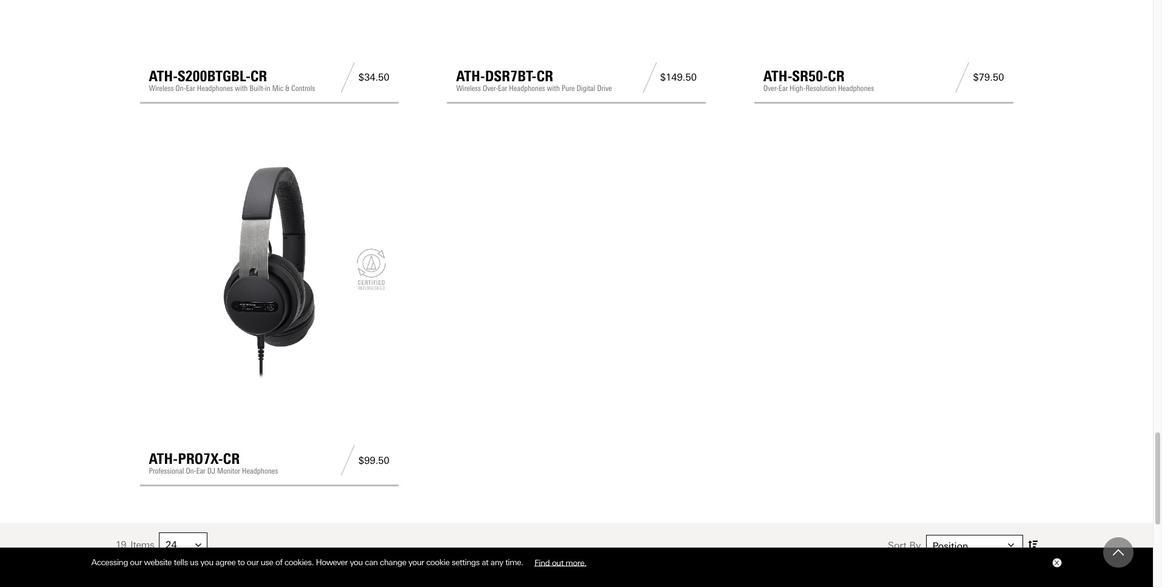 Task type: locate. For each thing, give the bounding box(es) containing it.
ear inside ath-s200btgbl-cr wireless on-ear headphones with built-in mic & controls
[[186, 84, 195, 93]]

you right us
[[201, 558, 214, 568]]

resolution
[[806, 84, 837, 93]]

1 horizontal spatial wireless
[[457, 84, 481, 93]]

wireless left s200btgbl-
[[149, 84, 174, 93]]

0 horizontal spatial wireless
[[149, 84, 174, 93]]

headphones left pure
[[509, 84, 546, 93]]

cross image
[[1055, 561, 1059, 566]]

cr right dj
[[223, 450, 240, 468]]

1 wireless from the left
[[149, 84, 174, 93]]

on- inside ath-s200btgbl-cr wireless on-ear headphones with built-in mic & controls
[[176, 84, 186, 93]]

ath- for dsr7bt-
[[457, 67, 485, 85]]

ear inside ath-pro7x-cr professional on-ear dj monitor headphones
[[196, 467, 206, 476]]

cr
[[251, 67, 267, 85], [537, 67, 554, 85], [829, 67, 845, 85], [223, 450, 240, 468]]

0 horizontal spatial our
[[130, 558, 142, 568]]

on-
[[176, 84, 186, 93], [186, 467, 196, 476]]

cookies.
[[285, 558, 314, 568]]

1 with from the left
[[235, 84, 248, 93]]

0 vertical spatial on-
[[176, 84, 186, 93]]

cr for s200btgbl-
[[251, 67, 267, 85]]

2 over- from the left
[[764, 84, 779, 93]]

with inside ath-dsr7bt-cr wireless over-ear headphones with pure digital drive
[[547, 84, 560, 93]]

0 horizontal spatial with
[[235, 84, 248, 93]]

ath- inside ath-pro7x-cr professional on-ear dj monitor headphones
[[149, 450, 178, 468]]

find
[[535, 558, 550, 568]]

ear for ath-dsr7bt-cr
[[498, 84, 508, 93]]

ear inside ath-dsr7bt-cr wireless over-ear headphones with pure digital drive
[[498, 84, 508, 93]]

cr for sr50-
[[829, 67, 845, 85]]

use
[[261, 558, 273, 568]]

1 vertical spatial on-
[[186, 467, 196, 476]]

on- for pro7x-
[[186, 467, 196, 476]]

you left can
[[350, 558, 363, 568]]

wireless inside ath-dsr7bt-cr wireless over-ear headphones with pure digital drive
[[457, 84, 481, 93]]

cr left mic
[[251, 67, 267, 85]]

$79.50
[[974, 72, 1005, 83]]

with for s200btgbl-
[[235, 84, 248, 93]]

ath- inside ath-dsr7bt-cr wireless over-ear headphones with pure digital drive
[[457, 67, 485, 85]]

with
[[235, 84, 248, 93], [547, 84, 560, 93]]

2 with from the left
[[547, 84, 560, 93]]

out
[[552, 558, 564, 568]]

wireless inside ath-s200btgbl-cr wireless on-ear headphones with built-in mic & controls
[[149, 84, 174, 93]]

ath-
[[149, 67, 178, 85], [457, 67, 485, 85], [764, 67, 793, 85], [149, 450, 178, 468]]

divider line image for ath-s200btgbl-cr
[[338, 62, 359, 93]]

drive
[[598, 84, 612, 93]]

headphones inside ath-pro7x-cr professional on-ear dj monitor headphones
[[242, 467, 278, 476]]

with left pure
[[547, 84, 560, 93]]

headphones
[[197, 84, 233, 93], [509, 84, 546, 93], [839, 84, 875, 93], [242, 467, 278, 476]]

headphones right monitor
[[242, 467, 278, 476]]

divider line image for ath-sr50-cr
[[953, 62, 974, 93]]

headphones right resolution
[[839, 84, 875, 93]]

any
[[491, 558, 504, 568]]

2 wireless from the left
[[457, 84, 481, 93]]

of
[[276, 558, 283, 568]]

cookie
[[427, 558, 450, 568]]

wireless left dsr7bt- on the top left of the page
[[457, 84, 481, 93]]

over-
[[483, 84, 498, 93], [764, 84, 779, 93]]

divider line image for ath-pro7x-cr
[[338, 446, 359, 476]]

divider line image
[[338, 62, 359, 93], [639, 62, 661, 93], [953, 62, 974, 93], [338, 446, 359, 476]]

wireless for ath-dsr7bt-cr
[[457, 84, 481, 93]]

built-
[[250, 84, 265, 93]]

carrat down image
[[1008, 543, 1015, 549]]

professional
[[149, 467, 184, 476]]

monitor
[[217, 467, 240, 476]]

our right to
[[247, 558, 259, 568]]

ath- inside ath-s200btgbl-cr wireless on-ear headphones with built-in mic & controls
[[149, 67, 178, 85]]

cr left pure
[[537, 67, 554, 85]]

cr inside ath-pro7x-cr professional on-ear dj monitor headphones
[[223, 450, 240, 468]]

with left the built-
[[235, 84, 248, 93]]

cr inside ath-s200btgbl-cr wireless on-ear headphones with built-in mic & controls
[[251, 67, 267, 85]]

on- inside ath-pro7x-cr professional on-ear dj monitor headphones
[[186, 467, 196, 476]]

0 horizontal spatial you
[[201, 558, 214, 568]]

ear inside ath-sr50-cr over-ear high-resolution headphones
[[779, 84, 789, 93]]

ath-sr50-cr over-ear high-resolution headphones
[[764, 67, 875, 93]]

cr right high-
[[829, 67, 845, 85]]

ath sr50 cr image
[[764, 0, 1005, 7]]

our down 19 items
[[130, 558, 142, 568]]

$34.50
[[359, 72, 390, 83]]

&
[[285, 84, 290, 93]]

by
[[910, 540, 922, 551]]

ath-pro7x-cr professional on-ear dj monitor headphones
[[149, 450, 278, 476]]

cr inside ath-sr50-cr over-ear high-resolution headphones
[[829, 67, 845, 85]]

1 horizontal spatial with
[[547, 84, 560, 93]]

accessing
[[91, 558, 128, 568]]

wireless
[[149, 84, 174, 93], [457, 84, 481, 93]]

ath pro7x cr image
[[149, 149, 390, 390]]

ear
[[186, 84, 195, 93], [498, 84, 508, 93], [779, 84, 789, 93], [196, 467, 206, 476]]

1 over- from the left
[[483, 84, 498, 93]]

with inside ath-s200btgbl-cr wireless on-ear headphones with built-in mic & controls
[[235, 84, 248, 93]]

sort
[[888, 540, 907, 551]]

headphones inside ath-dsr7bt-cr wireless over-ear headphones with pure digital drive
[[509, 84, 546, 93]]

2 our from the left
[[247, 558, 259, 568]]

cr inside ath-dsr7bt-cr wireless over-ear headphones with pure digital drive
[[537, 67, 554, 85]]

website
[[144, 558, 172, 568]]

ath- for pro7x-
[[149, 450, 178, 468]]

$99.50
[[359, 455, 390, 467]]

at
[[482, 558, 489, 568]]

however
[[316, 558, 348, 568]]

0 horizontal spatial over-
[[483, 84, 498, 93]]

sr50-
[[793, 67, 829, 85]]

ath- inside ath-sr50-cr over-ear high-resolution headphones
[[764, 67, 793, 85]]

carrat down image
[[196, 543, 202, 549]]

1 horizontal spatial over-
[[764, 84, 779, 93]]

mic
[[272, 84, 283, 93]]

1 you from the left
[[201, 558, 214, 568]]

1 horizontal spatial our
[[247, 558, 259, 568]]

our
[[130, 558, 142, 568], [247, 558, 259, 568]]

your
[[409, 558, 424, 568]]

you
[[201, 558, 214, 568], [350, 558, 363, 568]]

1 horizontal spatial you
[[350, 558, 363, 568]]

controls
[[292, 84, 315, 93]]

dj
[[207, 467, 215, 476]]

$149.50
[[661, 72, 697, 83]]

with for dsr7bt-
[[547, 84, 560, 93]]

headphones left the built-
[[197, 84, 233, 93]]



Task type: vqa. For each thing, say whether or not it's contained in the screenshot.
ATH-S200BTGBL-CR's the Wireless
yes



Task type: describe. For each thing, give the bounding box(es) containing it.
headphones inside ath-s200btgbl-cr wireless on-ear headphones with built-in mic & controls
[[197, 84, 233, 93]]

items
[[131, 540, 154, 551]]

arrow up image
[[1114, 547, 1125, 558]]

to
[[238, 558, 245, 568]]

on- for s200btgbl-
[[176, 84, 186, 93]]

change
[[380, 558, 407, 568]]

set descending direction image
[[1029, 538, 1038, 553]]

settings
[[452, 558, 480, 568]]

high-
[[790, 84, 806, 93]]

2 you from the left
[[350, 558, 363, 568]]

digital
[[577, 84, 596, 93]]

us
[[190, 558, 198, 568]]

over- inside ath-sr50-cr over-ear high-resolution headphones
[[764, 84, 779, 93]]

time.
[[506, 558, 524, 568]]

find out more. link
[[526, 553, 596, 572]]

ath- for sr50-
[[764, 67, 793, 85]]

1 our from the left
[[130, 558, 142, 568]]

19 items
[[116, 540, 154, 551]]

ear for ath-s200btgbl-cr
[[186, 84, 195, 93]]

ath-s200btgbl-cr wireless on-ear headphones with built-in mic & controls
[[149, 67, 315, 93]]

dsr7bt-
[[485, 67, 537, 85]]

cr for dsr7bt-
[[537, 67, 554, 85]]

over- inside ath-dsr7bt-cr wireless over-ear headphones with pure digital drive
[[483, 84, 498, 93]]

find out more.
[[535, 558, 587, 568]]

ath-dsr7bt-cr wireless over-ear headphones with pure digital drive
[[457, 67, 612, 93]]

agree
[[216, 558, 236, 568]]

in
[[265, 84, 271, 93]]

pure
[[562, 84, 575, 93]]

sort by
[[888, 540, 922, 551]]

tells
[[174, 558, 188, 568]]

accessing our website tells us you agree to our use of cookies. however you can change your cookie settings at any time.
[[91, 558, 526, 568]]

pro7x-
[[178, 450, 223, 468]]

19
[[116, 540, 126, 551]]

ath- for s200btgbl-
[[149, 67, 178, 85]]

ear for ath-pro7x-cr
[[196, 467, 206, 476]]

headphones inside ath-sr50-cr over-ear high-resolution headphones
[[839, 84, 875, 93]]

more.
[[566, 558, 587, 568]]

s200btgbl-
[[178, 67, 251, 85]]

wireless for ath-s200btgbl-cr
[[149, 84, 174, 93]]

can
[[365, 558, 378, 568]]

cr for pro7x-
[[223, 450, 240, 468]]

divider line image for ath-dsr7bt-cr
[[639, 62, 661, 93]]



